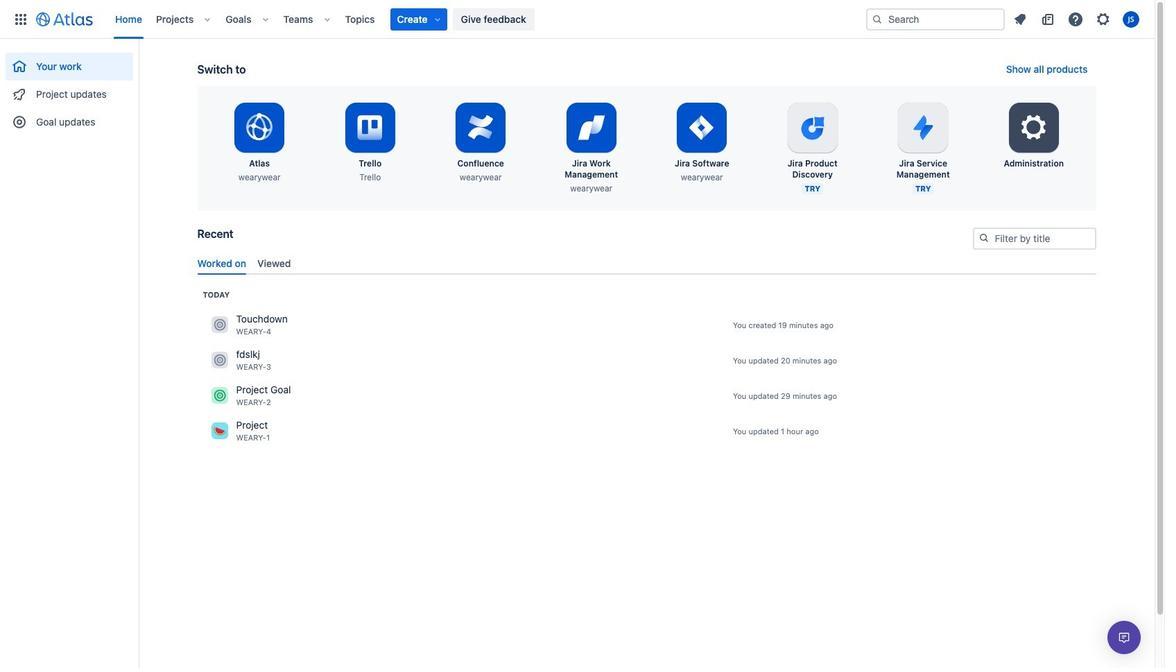 Task type: vqa. For each thing, say whether or not it's contained in the screenshot.
Add files, videos, or images
no



Task type: describe. For each thing, give the bounding box(es) containing it.
search image
[[979, 232, 990, 244]]

3 townsquare image from the top
[[211, 387, 228, 404]]

1 horizontal spatial settings image
[[1095, 11, 1112, 27]]

account image
[[1123, 11, 1140, 27]]

search image
[[872, 14, 883, 25]]

help image
[[1068, 11, 1084, 27]]

notifications image
[[1012, 11, 1029, 27]]

Filter by title field
[[974, 229, 1095, 248]]



Task type: locate. For each thing, give the bounding box(es) containing it.
open intercom messenger image
[[1116, 629, 1133, 646]]

heading
[[203, 289, 230, 300]]

banner
[[0, 0, 1155, 39]]

townsquare image
[[211, 423, 228, 439]]

2 vertical spatial townsquare image
[[211, 387, 228, 404]]

1 vertical spatial townsquare image
[[211, 352, 228, 369]]

0 vertical spatial townsquare image
[[211, 317, 228, 333]]

0 vertical spatial settings image
[[1095, 11, 1112, 27]]

1 vertical spatial settings image
[[1018, 111, 1051, 144]]

top element
[[8, 0, 866, 39]]

0 horizontal spatial settings image
[[1018, 111, 1051, 144]]

townsquare image
[[211, 317, 228, 333], [211, 352, 228, 369], [211, 387, 228, 404]]

2 townsquare image from the top
[[211, 352, 228, 369]]

group
[[6, 39, 133, 140]]

tab list
[[192, 252, 1102, 275]]

settings image
[[1095, 11, 1112, 27], [1018, 111, 1051, 144]]

switch to... image
[[12, 11, 29, 27]]

Search field
[[866, 8, 1005, 30]]

1 townsquare image from the top
[[211, 317, 228, 333]]



